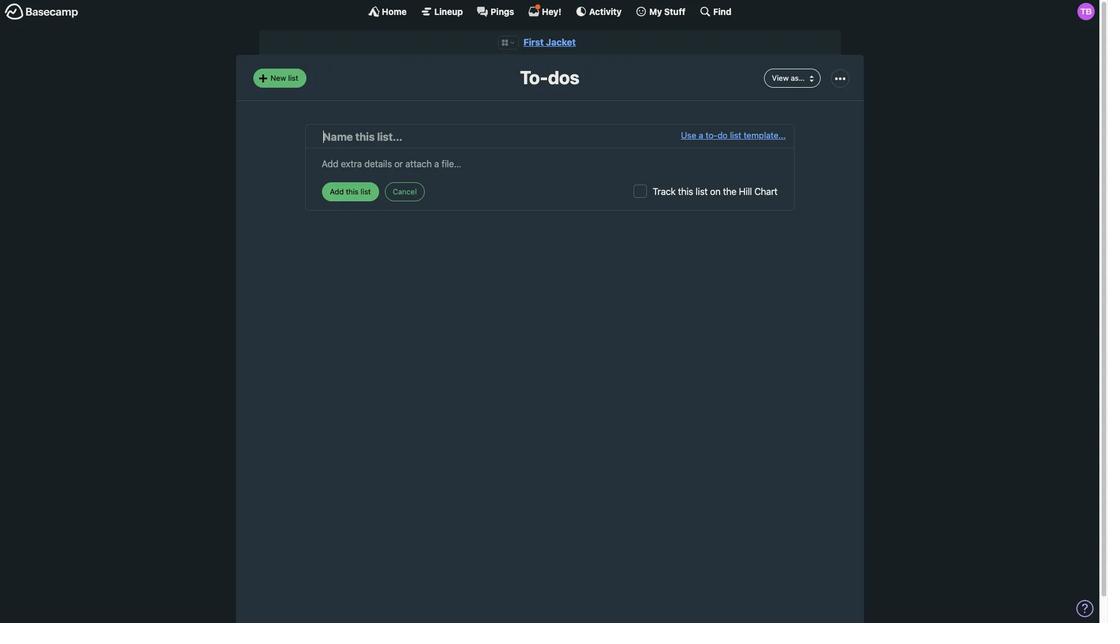 Task type: describe. For each thing, give the bounding box(es) containing it.
hey!
[[542, 6, 561, 16]]

lineup
[[434, 6, 463, 16]]

tyler black image
[[1078, 3, 1095, 20]]

jacket
[[546, 37, 576, 47]]

a
[[699, 130, 703, 140]]

new
[[271, 73, 286, 82]]

do
[[718, 130, 728, 140]]

hey! button
[[528, 4, 561, 17]]

cancel button
[[385, 183, 425, 201]]

view as…
[[772, 73, 805, 82]]

main element
[[0, 0, 1100, 23]]

to-
[[706, 130, 718, 140]]

new list
[[271, 73, 298, 82]]

2 vertical spatial list
[[696, 187, 708, 197]]

template...
[[744, 130, 786, 140]]

pings
[[491, 6, 514, 16]]

new list link
[[253, 69, 306, 88]]

hill chart
[[739, 187, 778, 197]]

find
[[713, 6, 732, 16]]

use
[[681, 130, 696, 140]]

activity link
[[575, 6, 622, 17]]

on
[[710, 187, 721, 197]]

0 vertical spatial list
[[288, 73, 298, 82]]

lineup link
[[421, 6, 463, 17]]



Task type: vqa. For each thing, say whether or not it's contained in the screenshot.
Terry Turtle icon in Main ELEMENT
no



Task type: locate. For each thing, give the bounding box(es) containing it.
list left on at the right
[[696, 187, 708, 197]]

cancel
[[393, 187, 417, 196]]

track
[[653, 187, 676, 197]]

first jacket
[[524, 37, 576, 47]]

my
[[649, 6, 662, 16]]

activity
[[589, 6, 622, 16]]

list
[[288, 73, 298, 82], [730, 130, 741, 140], [696, 187, 708, 197]]

the
[[723, 187, 737, 197]]

dos
[[548, 67, 580, 89]]

2 horizontal spatial list
[[730, 130, 741, 140]]

first jacket link
[[524, 37, 576, 47]]

pings button
[[477, 6, 514, 17]]

use a to-do list template... link
[[681, 129, 786, 145]]

list right new
[[288, 73, 298, 82]]

view as… button
[[764, 69, 820, 88]]

this
[[678, 187, 693, 197]]

first
[[524, 37, 544, 47]]

None text field
[[322, 154, 778, 171]]

my stuff button
[[636, 6, 686, 17]]

Name this list… text field
[[323, 129, 681, 145]]

use a to-do list template...
[[681, 130, 786, 140]]

as…
[[791, 73, 805, 82]]

stuff
[[664, 6, 686, 16]]

0 horizontal spatial list
[[288, 73, 298, 82]]

to-
[[520, 67, 548, 89]]

None submit
[[322, 183, 379, 201]]

track this list on the hill chart
[[653, 187, 778, 197]]

1 vertical spatial list
[[730, 130, 741, 140]]

home link
[[368, 6, 407, 17]]

switch accounts image
[[5, 3, 78, 21]]

view
[[772, 73, 789, 82]]

1 horizontal spatial list
[[696, 187, 708, 197]]

find button
[[699, 6, 732, 17]]

home
[[382, 6, 407, 16]]

list right do at the right top of the page
[[730, 130, 741, 140]]

my stuff
[[649, 6, 686, 16]]

to-dos
[[520, 67, 580, 89]]



